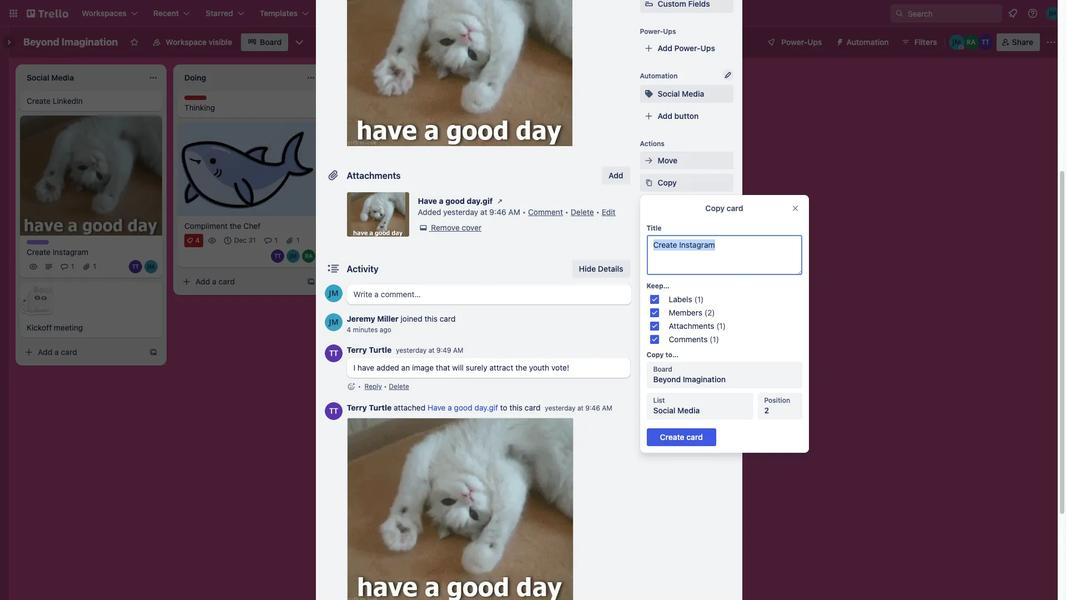 Task type: vqa. For each thing, say whether or not it's contained in the screenshot.
that's tasks
no



Task type: describe. For each thing, give the bounding box(es) containing it.
imagination inside board beyond imagination
[[683, 375, 726, 384]]

position
[[765, 396, 791, 405]]

create instagram link
[[27, 247, 156, 258]]

kickoff meeting link
[[27, 323, 156, 334]]

sm image up added yesterday at 9:46 am at the top of the page
[[495, 196, 506, 207]]

imagination inside board name 'text box'
[[62, 36, 118, 48]]

add power-ups link
[[640, 39, 734, 57]]

yesterday inside the terry turtle attached have a good day.gif to this card yesterday at 9:46 am
[[545, 404, 576, 412]]

details
[[598, 264, 624, 273]]

hide
[[579, 264, 596, 273]]

sm image for move
[[644, 155, 655, 166]]

archive
[[658, 227, 686, 237]]

i
[[354, 363, 356, 372]]

copy card
[[706, 203, 744, 213]]

image
[[412, 363, 434, 372]]

share for share button to the left
[[658, 249, 679, 259]]

this inside 'jeremy miller joined this card 4 minutes ago'
[[425, 314, 438, 323]]

to…
[[666, 351, 679, 359]]

1 vertical spatial this
[[510, 403, 523, 412]]

comments
[[669, 334, 708, 344]]

power-ups button
[[760, 33, 829, 51]]

keep… labels (1) members (2) attachments (1) comments (1)
[[647, 282, 726, 344]]

Search field
[[905, 5, 1002, 22]]

sm image for automation
[[832, 33, 847, 49]]

(2)
[[705, 308, 715, 317]]

compliment
[[184, 221, 228, 230]]

1 horizontal spatial ruby anderson (rubyanderson7) image
[[964, 34, 979, 50]]

1 vertical spatial ruby anderson (rubyanderson7) image
[[302, 249, 316, 263]]

make
[[658, 200, 678, 209]]

will
[[452, 363, 464, 372]]

jeremy miller joined this card 4 minutes ago
[[347, 314, 456, 334]]

add button button
[[640, 107, 734, 125]]

open information menu image
[[1028, 8, 1039, 19]]

0 notifications image
[[1007, 7, 1020, 20]]

minutes
[[353, 326, 378, 334]]

have a good day.gif link
[[428, 403, 498, 412]]

add reaction image
[[347, 381, 356, 392]]

star or unstar board image
[[130, 38, 139, 47]]

1 vertical spatial delete link
[[389, 382, 409, 391]]

0 vertical spatial have
[[418, 196, 437, 206]]

add inside add another list button
[[509, 72, 524, 81]]

0 horizontal spatial attachments
[[347, 171, 401, 181]]

0 vertical spatial (1)
[[695, 294, 704, 304]]

that
[[436, 363, 450, 372]]

meeting
[[54, 323, 83, 333]]

0 vertical spatial yesterday
[[444, 207, 479, 217]]

edit link
[[602, 207, 616, 217]]

Write a comment text field
[[347, 284, 631, 304]]

reply • delete
[[365, 382, 409, 391]]

activity
[[347, 264, 379, 274]]

yesterday at 9:49 am link
[[396, 346, 464, 355]]

31
[[249, 236, 256, 244]]

list social media
[[654, 396, 700, 415]]

thinking
[[184, 103, 215, 112]]

remove cover
[[431, 223, 482, 232]]

copy to…
[[647, 351, 679, 359]]

template
[[680, 200, 712, 209]]

power-ups inside button
[[782, 37, 823, 47]]

added
[[377, 363, 399, 372]]

2 vertical spatial add a card
[[38, 348, 77, 357]]

labels
[[669, 294, 693, 304]]

added
[[418, 207, 442, 217]]

board for board beyond imagination
[[654, 365, 673, 373]]

move
[[658, 156, 678, 165]]

0 vertical spatial delete
[[571, 207, 594, 217]]

add button
[[602, 167, 630, 184]]

vote!
[[552, 363, 570, 372]]

am inside the terry turtle attached have a good day.gif to this card yesterday at 9:46 am
[[602, 404, 613, 412]]

kickoff
[[27, 323, 52, 333]]

surely
[[466, 363, 488, 372]]

yesterday at 9:46 am link
[[545, 404, 613, 412]]

0 vertical spatial at
[[481, 207, 488, 217]]

1 horizontal spatial ups
[[701, 43, 716, 53]]

filters button
[[898, 33, 941, 51]]

am inside terry turtle yesterday at 9:49 am
[[453, 346, 464, 355]]

ago
[[380, 326, 392, 334]]

another
[[526, 72, 554, 81]]

9:49
[[437, 346, 451, 355]]

workspace visible button
[[146, 33, 239, 51]]

primary element
[[0, 0, 1067, 27]]

1 horizontal spatial add a card
[[196, 277, 235, 286]]

1 vertical spatial terry turtle (terryturtle) image
[[325, 345, 343, 362]]

0 vertical spatial am
[[509, 207, 521, 217]]

make template
[[658, 200, 712, 209]]

0 vertical spatial jeremy miller (jeremymiller198) image
[[1047, 7, 1060, 20]]

0 horizontal spatial ups
[[664, 27, 677, 36]]

reply link
[[365, 382, 382, 391]]

0 horizontal spatial add a card button
[[20, 344, 144, 361]]

•
[[384, 382, 387, 391]]

attract
[[490, 363, 514, 372]]

keep…
[[647, 282, 670, 290]]

archive link
[[640, 223, 734, 241]]

yesterday inside terry turtle yesterday at 9:49 am
[[396, 346, 427, 355]]

thoughts
[[184, 96, 215, 104]]

hide details link
[[573, 260, 630, 278]]

Create Instagram text field
[[647, 235, 803, 275]]

attachments inside keep… labels (1) members (2) attachments (1) comments (1)
[[669, 321, 715, 331]]

copy for copy to…
[[647, 351, 664, 359]]

terry for attached
[[347, 403, 367, 412]]

attached
[[394, 403, 426, 412]]

edit
[[602, 207, 616, 217]]

add inside add button
[[609, 171, 624, 180]]

make template link
[[640, 196, 734, 214]]

2 horizontal spatial add a card button
[[336, 97, 460, 114]]

linkedin
[[53, 96, 83, 106]]

button
[[675, 111, 699, 121]]

0 vertical spatial terry turtle (terryturtle) image
[[978, 34, 994, 50]]

remove cover link
[[418, 222, 482, 233]]

2
[[765, 406, 770, 415]]

move link
[[640, 152, 734, 169]]

4 minutes ago link
[[347, 326, 392, 334]]

social media
[[658, 89, 705, 98]]

0 vertical spatial good
[[446, 196, 465, 206]]

social media button
[[640, 85, 734, 103]]

reply
[[365, 382, 382, 391]]

position 2
[[765, 396, 791, 415]]

remove
[[431, 223, 460, 232]]

0 vertical spatial add a card
[[353, 101, 393, 110]]

1 vertical spatial good
[[454, 403, 473, 412]]

2 vertical spatial (1)
[[710, 334, 720, 344]]

kickoff meeting
[[27, 323, 83, 333]]

create for create instagram
[[27, 247, 51, 257]]

compliment the chef link
[[184, 220, 313, 232]]

create linkedin
[[27, 96, 83, 106]]

1 horizontal spatial share button
[[997, 33, 1041, 51]]

board link
[[241, 33, 289, 51]]



Task type: locate. For each thing, give the bounding box(es) containing it.
create inside 'link'
[[27, 96, 51, 106]]

0 vertical spatial add a card button
[[336, 97, 460, 114]]

4 sm image from the top
[[644, 199, 655, 211]]

0 horizontal spatial share
[[658, 249, 679, 259]]

ups up social media button
[[701, 43, 716, 53]]

beyond inside board name 'text box'
[[23, 36, 59, 48]]

media down board beyond imagination
[[678, 406, 700, 415]]

have\_a\_good\_day.gif image
[[347, 0, 573, 146]]

1 horizontal spatial attachments
[[669, 321, 715, 331]]

2 horizontal spatial ups
[[808, 37, 823, 47]]

sm image for archive
[[644, 227, 655, 238]]

0 horizontal spatial delete
[[389, 382, 409, 391]]

1 vertical spatial terry turtle (terryturtle) image
[[129, 260, 142, 274]]

1 vertical spatial 9:46
[[586, 404, 601, 412]]

1 horizontal spatial 9:46
[[586, 404, 601, 412]]

1 vertical spatial create from template… image
[[149, 348, 158, 357]]

members
[[669, 308, 703, 317]]

create for create
[[329, 8, 353, 18]]

0 vertical spatial copy
[[658, 178, 677, 187]]

sm image left archive
[[644, 227, 655, 238]]

youth
[[529, 363, 550, 372]]

0 horizontal spatial 4
[[196, 236, 200, 244]]

delete right '•'
[[389, 382, 409, 391]]

comment
[[528, 207, 563, 217]]

copy for copy card
[[706, 203, 725, 213]]

yesterday down "vote!"
[[545, 404, 576, 412]]

back to home image
[[27, 4, 68, 22]]

automation up social media
[[640, 72, 678, 80]]

an
[[402, 363, 410, 372]]

automation left filters button
[[847, 37, 889, 47]]

ups up add power-ups
[[664, 27, 677, 36]]

terry
[[347, 345, 367, 355], [347, 403, 367, 412]]

the
[[230, 221, 241, 230], [516, 363, 527, 372]]

1 horizontal spatial power-ups
[[782, 37, 823, 47]]

1 vertical spatial the
[[516, 363, 527, 372]]

create for create linkedin
[[27, 96, 51, 106]]

1 horizontal spatial power-
[[675, 43, 701, 53]]

share for right share button
[[1013, 37, 1034, 47]]

board beyond imagination
[[654, 365, 726, 384]]

1 vertical spatial social
[[654, 406, 676, 415]]

good
[[446, 196, 465, 206], [454, 403, 473, 412]]

1 horizontal spatial terry turtle (terryturtle) image
[[325, 402, 343, 420]]

0 horizontal spatial create from template… image
[[149, 348, 158, 357]]

good down i have added an image that will surely attract the youth vote!
[[454, 403, 473, 412]]

share left show menu icon
[[1013, 37, 1034, 47]]

good up added yesterday at 9:46 am at the top of the page
[[446, 196, 465, 206]]

1
[[275, 236, 278, 244], [297, 236, 300, 244], [71, 262, 74, 271], [93, 262, 96, 271]]

beyond up list
[[654, 375, 681, 384]]

turtle for attached
[[369, 403, 392, 412]]

delete link left edit link
[[571, 207, 594, 217]]

turtle for yesterday
[[369, 345, 392, 355]]

social down list
[[654, 406, 676, 415]]

automation
[[847, 37, 889, 47], [640, 72, 678, 80]]

am
[[509, 207, 521, 217], [453, 346, 464, 355], [602, 404, 613, 412]]

sm image left social media
[[644, 88, 655, 99]]

0 horizontal spatial jeremy miller (jeremymiller198) image
[[325, 284, 343, 302]]

None submit
[[647, 428, 717, 446]]

social up add button
[[658, 89, 680, 98]]

1 turtle from the top
[[369, 345, 392, 355]]

0 vertical spatial share
[[1013, 37, 1034, 47]]

0 vertical spatial social
[[658, 89, 680, 98]]

to
[[501, 403, 508, 412]]

1 vertical spatial media
[[678, 406, 700, 415]]

0 vertical spatial day.gif
[[467, 196, 493, 206]]

1 horizontal spatial add a card button
[[178, 273, 302, 290]]

automation inside automation button
[[847, 37, 889, 47]]

copy up make
[[658, 178, 677, 187]]

1 vertical spatial have
[[428, 403, 446, 412]]

show menu image
[[1046, 37, 1057, 48]]

media inside list social media
[[678, 406, 700, 415]]

beyond down back to home image
[[23, 36, 59, 48]]

day.gif
[[467, 196, 493, 206], [475, 403, 498, 412]]

media inside button
[[682, 89, 705, 98]]

share
[[1013, 37, 1034, 47], [658, 249, 679, 259]]

attachments
[[347, 171, 401, 181], [669, 321, 715, 331]]

have
[[358, 363, 375, 372]]

sm image right power-ups button
[[832, 33, 847, 49]]

comment link
[[528, 207, 563, 217]]

0 horizontal spatial at
[[429, 346, 435, 355]]

board down copy to…
[[654, 365, 673, 373]]

0 horizontal spatial imagination
[[62, 36, 118, 48]]

0 horizontal spatial automation
[[640, 72, 678, 80]]

sm image for copy
[[644, 177, 655, 188]]

2 vertical spatial create
[[27, 247, 51, 257]]

imagination
[[62, 36, 118, 48], [683, 375, 726, 384]]

0 horizontal spatial power-ups
[[640, 27, 677, 36]]

ups left automation button
[[808, 37, 823, 47]]

delete link right '•'
[[389, 382, 409, 391]]

board for board
[[260, 37, 282, 47]]

beyond inside board beyond imagination
[[654, 375, 681, 384]]

0 vertical spatial terry
[[347, 345, 367, 355]]

share button down '0 notifications' icon
[[997, 33, 1041, 51]]

1 horizontal spatial share
[[1013, 37, 1034, 47]]

1 horizontal spatial imagination
[[683, 375, 726, 384]]

at inside terry turtle yesterday at 9:49 am
[[429, 346, 435, 355]]

0 horizontal spatial power-
[[640, 27, 664, 36]]

add inside add power-ups link
[[658, 43, 673, 53]]

add button
[[658, 111, 699, 121]]

create from template… image
[[307, 277, 316, 286], [149, 348, 158, 357]]

4 down jeremy
[[347, 326, 351, 334]]

1 horizontal spatial create from template… image
[[307, 277, 316, 286]]

4 inside 'jeremy miller joined this card 4 minutes ago'
[[347, 326, 351, 334]]

color: bold red, title: "thoughts" element
[[184, 96, 215, 104]]

1 vertical spatial (1)
[[717, 321, 726, 331]]

create from template… image for the left add a card button
[[149, 348, 158, 357]]

thinking link
[[184, 102, 313, 113]]

0 horizontal spatial the
[[230, 221, 241, 230]]

customize views image
[[294, 37, 305, 48]]

copy link
[[640, 174, 734, 192]]

automation button
[[832, 33, 896, 51]]

have a good day.gif
[[418, 196, 493, 206]]

1 horizontal spatial at
[[481, 207, 488, 217]]

0 horizontal spatial terry turtle (terryturtle) image
[[271, 249, 284, 263]]

turtle down '•'
[[369, 403, 392, 412]]

this right the to
[[510, 403, 523, 412]]

have right attached
[[428, 403, 446, 412]]

turtle up added
[[369, 345, 392, 355]]

0 vertical spatial terry turtle (terryturtle) image
[[271, 249, 284, 263]]

power- inside button
[[782, 37, 808, 47]]

list
[[654, 396, 665, 405]]

9:46 inside the terry turtle attached have a good day.gif to this card yesterday at 9:46 am
[[586, 404, 601, 412]]

0 vertical spatial board
[[260, 37, 282, 47]]

add inside add button button
[[658, 111, 673, 121]]

copy up archive link
[[706, 203, 725, 213]]

add another list
[[509, 72, 567, 81]]

0 vertical spatial delete link
[[571, 207, 594, 217]]

create from template… image
[[465, 101, 473, 110]]

sm image inside archive link
[[644, 227, 655, 238]]

1 vertical spatial yesterday
[[396, 346, 427, 355]]

2 horizontal spatial power-
[[782, 37, 808, 47]]

yesterday down have a good day.gif
[[444, 207, 479, 217]]

the left youth
[[516, 363, 527, 372]]

beyond imagination
[[23, 36, 118, 48]]

power-ups
[[640, 27, 677, 36], [782, 37, 823, 47]]

miller
[[377, 314, 399, 323]]

am right 9:49
[[453, 346, 464, 355]]

0 vertical spatial beyond
[[23, 36, 59, 48]]

1 vertical spatial am
[[453, 346, 464, 355]]

thoughts thinking
[[184, 96, 215, 112]]

chef
[[244, 221, 261, 230]]

have
[[418, 196, 437, 206], [428, 403, 446, 412]]

2 sm image from the top
[[644, 155, 655, 166]]

joined
[[401, 314, 423, 323]]

2 vertical spatial at
[[578, 404, 584, 412]]

2 vertical spatial am
[[602, 404, 613, 412]]

1 vertical spatial create
[[27, 96, 51, 106]]

1 vertical spatial turtle
[[369, 403, 392, 412]]

card inside 'jeremy miller joined this card 4 minutes ago'
[[440, 314, 456, 323]]

0 vertical spatial the
[[230, 221, 241, 230]]

copy for copy
[[658, 178, 677, 187]]

create linkedin link
[[27, 96, 156, 107]]

yesterday up "an" on the left bottom of the page
[[396, 346, 427, 355]]

sm image
[[644, 88, 655, 99], [644, 155, 655, 166], [644, 177, 655, 188], [644, 199, 655, 211]]

this
[[425, 314, 438, 323], [510, 403, 523, 412]]

sm image inside make template link
[[644, 199, 655, 211]]

1 vertical spatial day.gif
[[475, 403, 498, 412]]

2 horizontal spatial terry turtle (terryturtle) image
[[978, 34, 994, 50]]

Dec 31 checkbox
[[221, 234, 259, 247]]

social inside list social media
[[654, 406, 676, 415]]

jeremy miller (jeremymiller198) image
[[1047, 7, 1060, 20], [325, 284, 343, 302]]

1 horizontal spatial am
[[509, 207, 521, 217]]

power-
[[640, 27, 664, 36], [782, 37, 808, 47], [675, 43, 701, 53]]

instagram
[[53, 247, 88, 257]]

list
[[556, 72, 567, 81]]

add
[[658, 43, 673, 53], [509, 72, 524, 81], [353, 101, 368, 110], [658, 111, 673, 121], [609, 171, 624, 180], [196, 277, 210, 286], [38, 348, 52, 357]]

board
[[260, 37, 282, 47], [654, 365, 673, 373]]

Board name text field
[[18, 33, 124, 51]]

sm image inside automation button
[[832, 33, 847, 49]]

workspace
[[166, 37, 207, 47]]

1 vertical spatial at
[[429, 346, 435, 355]]

add power-ups
[[658, 43, 716, 53]]

actions
[[640, 139, 665, 148]]

create from template… image for the middle add a card button
[[307, 277, 316, 286]]

share button down archive link
[[640, 246, 734, 263]]

workspace visible
[[166, 37, 232, 47]]

at
[[481, 207, 488, 217], [429, 346, 435, 355], [578, 404, 584, 412]]

0 horizontal spatial ruby anderson (rubyanderson7) image
[[302, 249, 316, 263]]

0 vertical spatial turtle
[[369, 345, 392, 355]]

2 turtle from the top
[[369, 403, 392, 412]]

0 vertical spatial media
[[682, 89, 705, 98]]

board inside board beyond imagination
[[654, 365, 673, 373]]

ups inside button
[[808, 37, 823, 47]]

jeremy
[[347, 314, 376, 323]]

sm image inside social media button
[[644, 88, 655, 99]]

0 vertical spatial create
[[329, 8, 353, 18]]

1 vertical spatial imagination
[[683, 375, 726, 384]]

0 vertical spatial 4
[[196, 236, 200, 244]]

sm image
[[832, 33, 847, 49], [495, 196, 506, 207], [418, 222, 429, 233], [644, 227, 655, 238]]

0 horizontal spatial am
[[453, 346, 464, 355]]

title
[[647, 224, 662, 232]]

add a card
[[353, 101, 393, 110], [196, 277, 235, 286], [38, 348, 77, 357]]

0 horizontal spatial terry turtle (terryturtle) image
[[129, 260, 142, 274]]

visible
[[209, 37, 232, 47]]

social inside button
[[658, 89, 680, 98]]

sm image right add button
[[644, 177, 655, 188]]

0 vertical spatial this
[[425, 314, 438, 323]]

create button
[[322, 4, 360, 22]]

2 horizontal spatial yesterday
[[545, 404, 576, 412]]

ruby anderson (rubyanderson7) image
[[964, 34, 979, 50], [302, 249, 316, 263]]

imagination left star or unstar board image
[[62, 36, 118, 48]]

terry up i at bottom
[[347, 345, 367, 355]]

0 vertical spatial attachments
[[347, 171, 401, 181]]

add a card button
[[336, 97, 460, 114], [178, 273, 302, 290], [20, 344, 144, 361]]

1 horizontal spatial 4
[[347, 326, 351, 334]]

color: purple, title: none image
[[27, 240, 49, 245]]

1 vertical spatial power-ups
[[782, 37, 823, 47]]

4
[[196, 236, 200, 244], [347, 326, 351, 334]]

0 horizontal spatial this
[[425, 314, 438, 323]]

cover
[[462, 223, 482, 232]]

media
[[682, 89, 705, 98], [678, 406, 700, 415]]

1 horizontal spatial jeremy miller (jeremymiller198) image
[[1047, 7, 1060, 20]]

0 vertical spatial share button
[[997, 33, 1041, 51]]

1 terry from the top
[[347, 345, 367, 355]]

0 horizontal spatial beyond
[[23, 36, 59, 48]]

sm image down actions
[[644, 155, 655, 166]]

create inside button
[[329, 8, 353, 18]]

share button
[[997, 33, 1041, 51], [640, 246, 734, 263]]

2 terry from the top
[[347, 403, 367, 412]]

terry turtle attached have a good day.gif to this card yesterday at 9:46 am
[[347, 403, 613, 412]]

this right joined in the bottom of the page
[[425, 314, 438, 323]]

1 horizontal spatial the
[[516, 363, 527, 372]]

3 sm image from the top
[[644, 177, 655, 188]]

sm image inside 'copy' link
[[644, 177, 655, 188]]

board left customize views image in the left of the page
[[260, 37, 282, 47]]

search image
[[896, 9, 905, 18]]

9:46
[[490, 207, 507, 217], [586, 404, 601, 412]]

delete left edit link
[[571, 207, 594, 217]]

4 down compliment at the left top of the page
[[196, 236, 200, 244]]

1 vertical spatial automation
[[640, 72, 678, 80]]

1 sm image from the top
[[644, 88, 655, 99]]

the up dec
[[230, 221, 241, 230]]

i have added an image that will surely attract the youth vote!
[[354, 363, 570, 372]]

2 vertical spatial terry turtle (terryturtle) image
[[325, 402, 343, 420]]

filters
[[915, 37, 938, 47]]

day.gif left the to
[[475, 403, 498, 412]]

sm image for make template
[[644, 199, 655, 211]]

sm image down added
[[418, 222, 429, 233]]

hide details
[[579, 264, 624, 273]]

terry turtle (terryturtle) image
[[271, 249, 284, 263], [325, 345, 343, 362]]

1 vertical spatial add a card
[[196, 277, 235, 286]]

0 horizontal spatial share button
[[640, 246, 734, 263]]

0 horizontal spatial 9:46
[[490, 207, 507, 217]]

sm image left make
[[644, 199, 655, 211]]

terry for yesterday
[[347, 345, 367, 355]]

1 horizontal spatial board
[[654, 365, 673, 373]]

create instagram
[[27, 247, 88, 257]]

dec
[[234, 236, 247, 244]]

am left list
[[602, 404, 613, 412]]

1 horizontal spatial this
[[510, 403, 523, 412]]

0 vertical spatial automation
[[847, 37, 889, 47]]

sm image inside the 'move' link
[[644, 155, 655, 166]]

day.gif up added yesterday at 9:46 am at the top of the page
[[467, 196, 493, 206]]

1 horizontal spatial terry turtle (terryturtle) image
[[325, 345, 343, 362]]

terry turtle (terryturtle) image
[[978, 34, 994, 50], [129, 260, 142, 274], [325, 402, 343, 420]]

1 horizontal spatial yesterday
[[444, 207, 479, 217]]

terry turtle yesterday at 9:49 am
[[347, 345, 464, 355]]

2 horizontal spatial add a card
[[353, 101, 393, 110]]

turtle
[[369, 345, 392, 355], [369, 403, 392, 412]]

jeremy miller (jeremymiller198) image
[[949, 34, 965, 50], [287, 249, 300, 263], [144, 260, 158, 274], [325, 313, 343, 331]]

yesterday
[[444, 207, 479, 217], [396, 346, 427, 355], [545, 404, 576, 412]]

1 horizontal spatial delete link
[[571, 207, 594, 217]]

at inside the terry turtle attached have a good day.gif to this card yesterday at 9:46 am
[[578, 404, 584, 412]]

have up added
[[418, 196, 437, 206]]

imagination up list social media
[[683, 375, 726, 384]]

sm image for remove cover
[[418, 222, 429, 233]]

0 horizontal spatial board
[[260, 37, 282, 47]]

copy left to…
[[647, 351, 664, 359]]

share down archive
[[658, 249, 679, 259]]

0 horizontal spatial add a card
[[38, 348, 77, 357]]

0 vertical spatial imagination
[[62, 36, 118, 48]]

media up button
[[682, 89, 705, 98]]

am left comment
[[509, 207, 521, 217]]

1 horizontal spatial automation
[[847, 37, 889, 47]]

terry down the add reaction icon
[[347, 403, 367, 412]]

1 horizontal spatial beyond
[[654, 375, 681, 384]]



